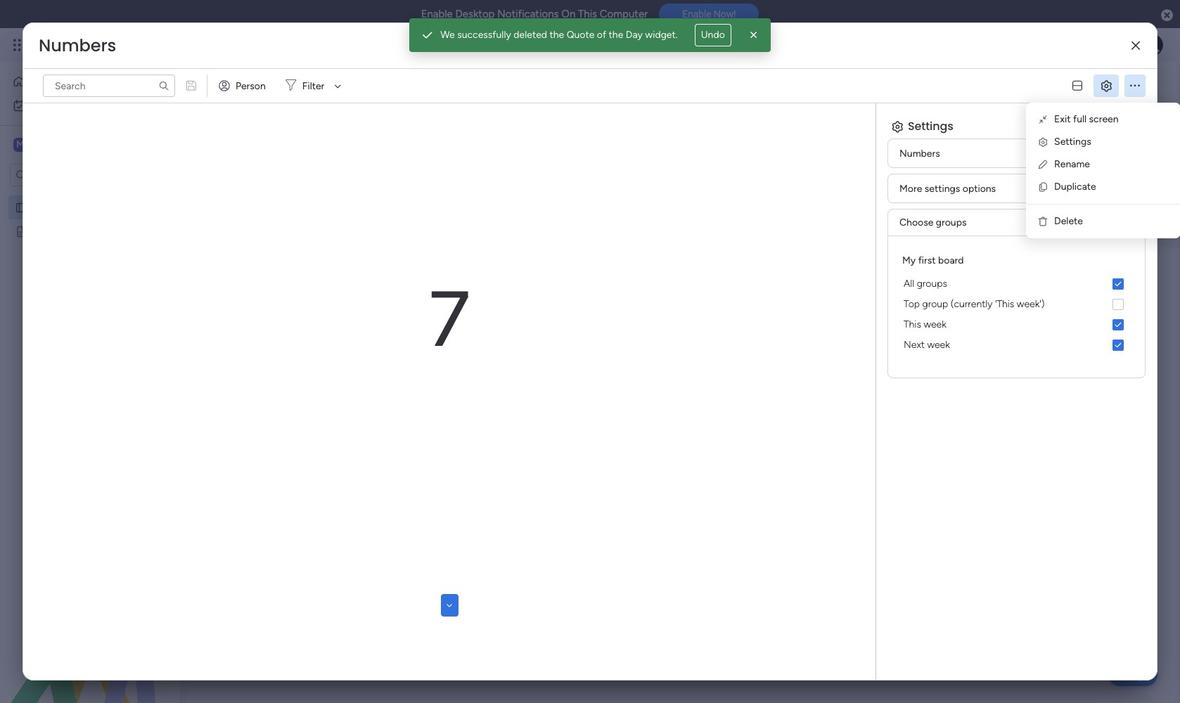 Task type: describe. For each thing, give the bounding box(es) containing it.
filter button
[[280, 75, 346, 97]]

work for monday
[[114, 37, 139, 53]]

see
[[641, 105, 658, 117]]

week for next week
[[927, 339, 950, 351]]

my work link
[[8, 94, 171, 117]]

we successfully deleted the quote of the day widget.
[[440, 29, 678, 41]]

my inside option
[[32, 99, 46, 111]]

full
[[1073, 113, 1087, 125]]

my first board element containing top group (currently 'this week')
[[899, 294, 1134, 314]]

more dots image
[[1130, 81, 1140, 91]]

0 vertical spatial board
[[298, 72, 365, 104]]

2 the from the left
[[609, 29, 623, 41]]

dapulse close image
[[1161, 8, 1173, 23]]

settings
[[925, 182, 960, 194]]

invite
[[1087, 82, 1112, 94]]

integrate button
[[907, 123, 1043, 153]]

week for this week
[[924, 319, 946, 331]]

undo button
[[695, 24, 731, 46]]

'this
[[995, 298, 1014, 310]]

on
[[561, 8, 575, 20]]

automate
[[1074, 132, 1118, 143]]

My first board field
[[210, 72, 368, 104]]

list box containing my first board
[[0, 192, 179, 433]]

this week
[[904, 319, 946, 331]]

delete
[[1054, 215, 1083, 227]]

Numbers field
[[35, 34, 120, 57]]

enable for enable now!
[[682, 9, 711, 20]]

7
[[429, 273, 470, 366]]

all
[[904, 278, 914, 290]]

(currently
[[951, 298, 993, 310]]

management
[[142, 37, 218, 53]]

workspace
[[60, 138, 115, 151]]

enable now!
[[682, 9, 736, 20]]

see more link
[[640, 105, 685, 119]]

monday
[[63, 37, 111, 53]]

work for my
[[48, 99, 70, 111]]

exit full screen image
[[1037, 114, 1049, 125]]

workspace image
[[13, 137, 27, 153]]

see more
[[641, 105, 683, 117]]

alert containing we successfully deleted the quote of the day widget.
[[409, 18, 771, 52]]

next week
[[904, 339, 950, 351]]

home
[[31, 75, 58, 87]]

0 horizontal spatial first
[[49, 201, 67, 213]]

0 horizontal spatial settings
[[908, 118, 953, 134]]

integrate
[[931, 132, 971, 143]]

/
[[1114, 82, 1118, 94]]

0 horizontal spatial my first board
[[33, 201, 95, 213]]

my up meeting
[[33, 201, 47, 213]]

top group (currently 'this week')
[[904, 298, 1045, 310]]

next week option
[[899, 335, 1134, 355]]

my first board group containing my first board
[[899, 253, 1134, 355]]

filter
[[302, 80, 324, 92]]

1 the from the left
[[550, 29, 564, 41]]

1 horizontal spatial more
[[899, 182, 922, 194]]

public board image for my first board
[[15, 200, 28, 214]]

0 horizontal spatial numbers
[[39, 34, 116, 57]]

arrow down image
[[329, 77, 346, 94]]

successfully
[[457, 29, 511, 41]]

this inside this week option
[[904, 319, 921, 331]]

0 vertical spatial this
[[578, 8, 597, 20]]

day
[[626, 29, 643, 41]]

all groups
[[904, 278, 947, 290]]

activity
[[995, 82, 1029, 94]]

groups for choose groups
[[936, 217, 967, 229]]

person
[[236, 80, 266, 92]]

top
[[904, 298, 920, 310]]

enable now! button
[[659, 4, 759, 25]]



Task type: locate. For each thing, give the bounding box(es) containing it.
groups
[[936, 217, 967, 229], [917, 278, 947, 290]]

public board image for meeting notes
[[15, 224, 28, 238]]

enable up we
[[421, 8, 453, 20]]

the right of
[[609, 29, 623, 41]]

0 vertical spatial more
[[661, 105, 683, 117]]

computer
[[600, 8, 648, 20]]

monday work management
[[63, 37, 218, 53]]

1 horizontal spatial numbers
[[899, 147, 940, 159]]

this week option
[[899, 314, 1134, 335]]

week right next
[[927, 339, 950, 351]]

0 horizontal spatial this
[[578, 8, 597, 20]]

week')
[[1017, 298, 1045, 310]]

my first board element containing all groups
[[899, 274, 1134, 294]]

2 vertical spatial my first board
[[902, 255, 964, 267]]

my first board element up next week option
[[899, 294, 1134, 314]]

the left the quote
[[550, 29, 564, 41]]

meeting notes
[[33, 225, 99, 237]]

2 horizontal spatial my first board
[[902, 255, 964, 267]]

home option
[[8, 70, 171, 93]]

now!
[[714, 9, 736, 20]]

quote
[[567, 29, 594, 41]]

this down the top
[[904, 319, 921, 331]]

menu
[[1026, 103, 1180, 238]]

board inside heading
[[938, 255, 964, 267]]

choose groups
[[899, 217, 967, 229]]

0 vertical spatial my first board
[[214, 72, 365, 104]]

work inside option
[[48, 99, 70, 111]]

0 vertical spatial settings
[[908, 118, 953, 134]]

0 vertical spatial groups
[[936, 217, 967, 229]]

numbers up home link
[[39, 34, 116, 57]]

notifications
[[497, 8, 559, 20]]

1 vertical spatial settings
[[1054, 136, 1091, 148]]

my down home
[[32, 99, 46, 111]]

1 horizontal spatial work
[[114, 37, 139, 53]]

1 horizontal spatial the
[[609, 29, 623, 41]]

v2 split view image
[[1072, 81, 1082, 91]]

2 my first board element from the top
[[899, 294, 1134, 314]]

Search in workspace field
[[30, 167, 117, 183]]

lottie animation image
[[0, 561, 179, 703]]

groups down more settings options at top
[[936, 217, 967, 229]]

we
[[440, 29, 455, 41]]

more left the settings
[[899, 182, 922, 194]]

dapulse x slim image
[[1131, 40, 1140, 51]]

settings up the settings
[[908, 118, 953, 134]]

first inside heading
[[918, 255, 936, 267]]

week inside option
[[924, 319, 946, 331]]

choose
[[899, 217, 933, 229]]

main
[[32, 138, 57, 151]]

1 vertical spatial first
[[49, 201, 67, 213]]

person button
[[213, 75, 274, 97]]

0 horizontal spatial work
[[48, 99, 70, 111]]

search image
[[158, 80, 169, 91]]

my work
[[32, 99, 70, 111]]

1 horizontal spatial settings
[[1054, 136, 1091, 148]]

delete image
[[1037, 216, 1049, 227]]

2 horizontal spatial board
[[938, 255, 964, 267]]

None search field
[[43, 75, 175, 97]]

groups for all groups
[[917, 278, 947, 290]]

board
[[298, 72, 365, 104], [69, 201, 95, 213], [938, 255, 964, 267]]

enable up undo
[[682, 9, 711, 20]]

enable for enable desktop notifications on this computer
[[421, 8, 453, 20]]

automate button
[[1049, 127, 1124, 149]]

2 public board image from the top
[[15, 224, 28, 238]]

settings up 'rename'
[[1054, 136, 1091, 148]]

public board image
[[15, 200, 28, 214], [15, 224, 28, 238]]

my first board heading
[[902, 253, 964, 268]]

0 vertical spatial numbers
[[39, 34, 116, 57]]

first up meeting
[[49, 201, 67, 213]]

options
[[963, 182, 996, 194]]

my inside heading
[[902, 255, 916, 267]]

rename image
[[1037, 159, 1049, 170]]

0 vertical spatial work
[[114, 37, 139, 53]]

widget.
[[645, 29, 678, 41]]

my first board group containing this week
[[899, 314, 1134, 355]]

0 vertical spatial public board image
[[15, 200, 28, 214]]

public board image left meeting
[[15, 224, 28, 238]]

settings image
[[1037, 136, 1049, 148]]

next
[[904, 339, 925, 351]]

2 vertical spatial first
[[918, 255, 936, 267]]

1 horizontal spatial enable
[[682, 9, 711, 20]]

deleted
[[514, 29, 547, 41]]

help
[[1120, 668, 1146, 682]]

first
[[252, 72, 292, 104], [49, 201, 67, 213], [918, 255, 936, 267]]

my first board
[[214, 72, 365, 104], [33, 201, 95, 213], [902, 255, 964, 267]]

list box
[[0, 192, 179, 433]]

numbers
[[39, 34, 116, 57], [899, 147, 940, 159]]

settings
[[908, 118, 953, 134], [1054, 136, 1091, 148]]

1 my first board group from the top
[[899, 253, 1134, 355]]

my first board group
[[899, 253, 1134, 355], [899, 314, 1134, 355]]

main content
[[186, 61, 1180, 703]]

angle down image
[[446, 600, 453, 610]]

0 vertical spatial first
[[252, 72, 292, 104]]

m
[[16, 139, 25, 150]]

kendall parks image
[[1141, 34, 1163, 56]]

1 vertical spatial more
[[899, 182, 922, 194]]

1 vertical spatial my first board
[[33, 201, 95, 213]]

2 my first board group from the top
[[899, 314, 1134, 355]]

this right the on
[[578, 8, 597, 20]]

menu containing exit full screen
[[1026, 103, 1180, 238]]

exit
[[1054, 113, 1071, 125]]

lottie animation element
[[0, 561, 179, 703]]

undo
[[701, 29, 725, 41]]

0 horizontal spatial the
[[550, 29, 564, 41]]

invite / 1
[[1087, 82, 1124, 94]]

more inside see more "link"
[[661, 105, 683, 117]]

numbers down the integrate
[[899, 147, 940, 159]]

enable inside button
[[682, 9, 711, 20]]

1
[[1120, 82, 1124, 94]]

1 vertical spatial numbers
[[899, 147, 940, 159]]

close image
[[747, 28, 761, 42]]

this
[[578, 8, 597, 20], [904, 319, 921, 331]]

more right see
[[661, 105, 683, 117]]

1 vertical spatial public board image
[[15, 224, 28, 238]]

my first board element
[[899, 274, 1134, 294], [899, 294, 1134, 314]]

1 vertical spatial groups
[[917, 278, 947, 290]]

my up "all"
[[902, 255, 916, 267]]

help button
[[1108, 663, 1158, 686]]

week inside option
[[927, 339, 950, 351]]

option
[[0, 194, 179, 197]]

groups up group
[[917, 278, 947, 290]]

my first board element up 'this
[[899, 274, 1134, 294]]

1 vertical spatial this
[[904, 319, 921, 331]]

enable desktop notifications on this computer
[[421, 8, 648, 20]]

notes
[[72, 225, 99, 237]]

duplicate image
[[1037, 181, 1049, 193]]

desktop
[[455, 8, 495, 20]]

0 horizontal spatial board
[[69, 201, 95, 213]]

the
[[550, 29, 564, 41], [609, 29, 623, 41]]

work right monday
[[114, 37, 139, 53]]

0 horizontal spatial enable
[[421, 8, 453, 20]]

1 horizontal spatial this
[[904, 319, 921, 331]]

group
[[922, 298, 948, 310]]

exit full screen
[[1054, 113, 1118, 125]]

1 vertical spatial board
[[69, 201, 95, 213]]

0 vertical spatial week
[[924, 319, 946, 331]]

2 horizontal spatial first
[[918, 255, 936, 267]]

of
[[597, 29, 606, 41]]

1 my first board element from the top
[[899, 274, 1134, 294]]

my
[[214, 72, 246, 104], [32, 99, 46, 111], [33, 201, 47, 213], [902, 255, 916, 267]]

meeting
[[33, 225, 69, 237]]

public board image down workspace 'image'
[[15, 200, 28, 214]]

activity button
[[989, 77, 1055, 100]]

1 vertical spatial week
[[927, 339, 950, 351]]

my right search icon
[[214, 72, 246, 104]]

work
[[114, 37, 139, 53], [48, 99, 70, 111]]

week
[[924, 319, 946, 331], [927, 339, 950, 351]]

workspace selection element
[[13, 136, 117, 155]]

more settings options
[[899, 182, 996, 194]]

week down group
[[924, 319, 946, 331]]

1 public board image from the top
[[15, 200, 28, 214]]

first up all groups
[[918, 255, 936, 267]]

2 vertical spatial board
[[938, 255, 964, 267]]

alert
[[409, 18, 771, 52]]

1 horizontal spatial my first board
[[214, 72, 365, 104]]

see more button
[[213, 104, 685, 121]]

rename
[[1054, 158, 1090, 170]]

1 horizontal spatial first
[[252, 72, 292, 104]]

enable
[[421, 8, 453, 20], [682, 9, 711, 20]]

more
[[661, 105, 683, 117], [899, 182, 922, 194]]

screen
[[1089, 113, 1118, 125]]

main workspace
[[32, 138, 115, 151]]

Filter dashboard by text search field
[[43, 75, 175, 97]]

home link
[[8, 70, 171, 93]]

my work option
[[8, 94, 171, 117]]

0 horizontal spatial more
[[661, 105, 683, 117]]

invite / 1 button
[[1061, 77, 1131, 100]]

select product image
[[13, 38, 27, 52]]

duplicate
[[1054, 181, 1096, 193]]

1 horizontal spatial board
[[298, 72, 365, 104]]

work down home
[[48, 99, 70, 111]]

first left filter
[[252, 72, 292, 104]]

1 vertical spatial work
[[48, 99, 70, 111]]



Task type: vqa. For each thing, say whether or not it's contained in the screenshot.
the component__icon
no



